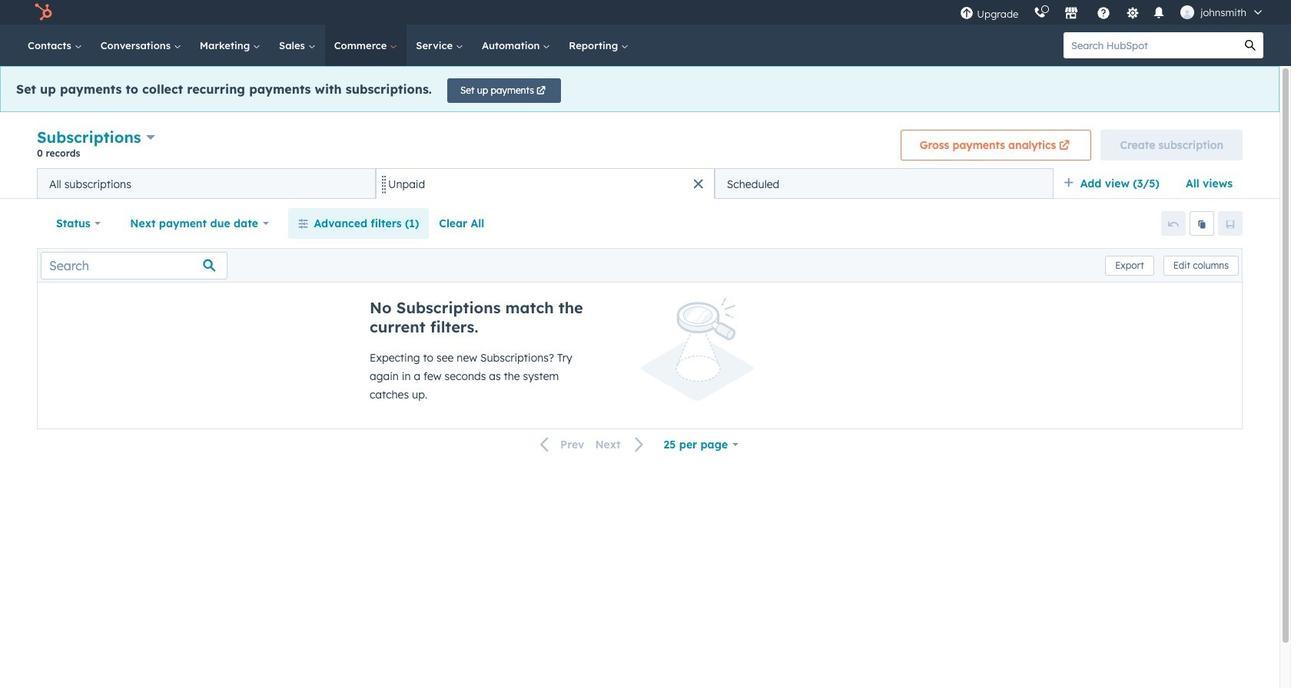 Task type: locate. For each thing, give the bounding box(es) containing it.
banner
[[37, 125, 1243, 168]]

menu
[[953, 0, 1273, 25]]

john smith image
[[1181, 5, 1195, 19]]



Task type: describe. For each thing, give the bounding box(es) containing it.
marketplaces image
[[1065, 7, 1079, 21]]

Search HubSpot search field
[[1064, 32, 1238, 58]]

Search search field
[[41, 252, 228, 279]]

pagination navigation
[[531, 435, 654, 456]]



Task type: vqa. For each thing, say whether or not it's contained in the screenshot.
caret icon within About this ticket dropdown button
no



